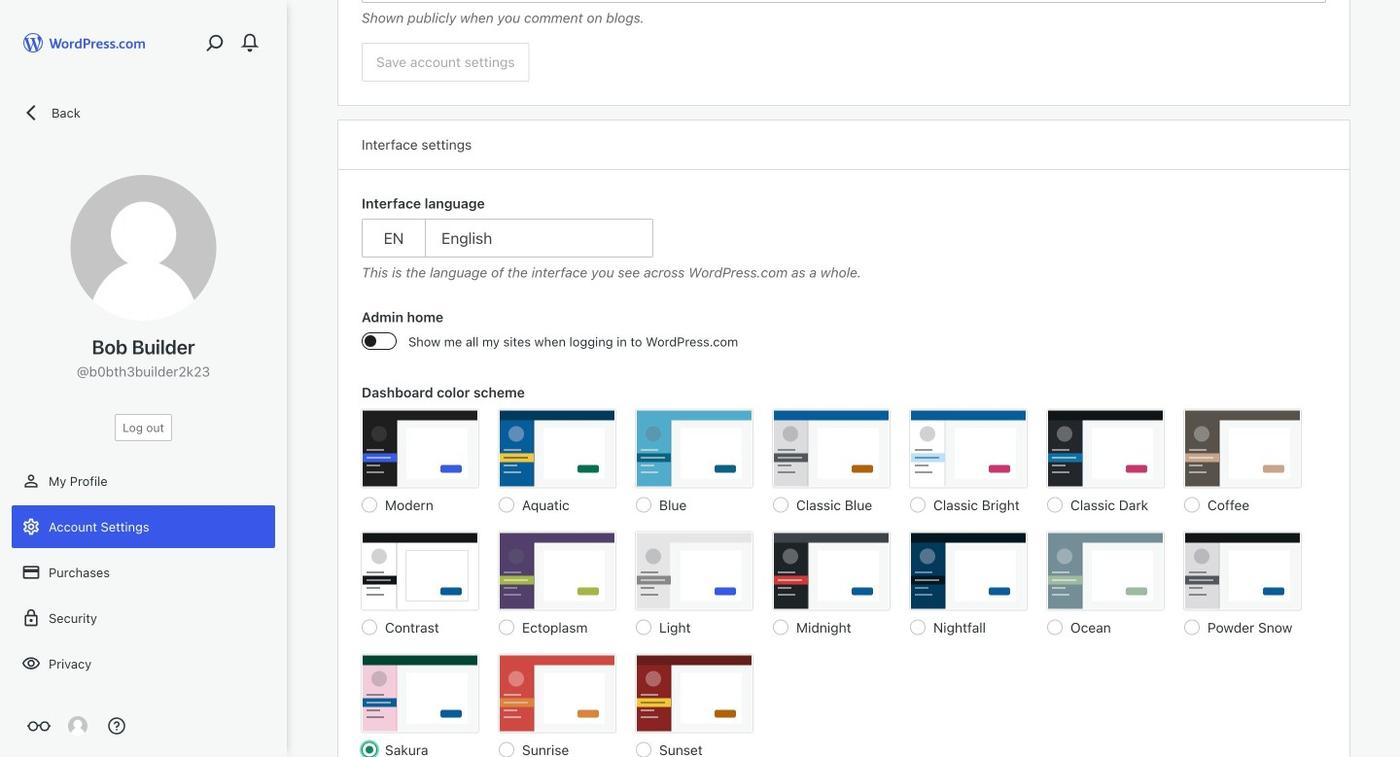 Task type: describe. For each thing, give the bounding box(es) containing it.
visibility image
[[21, 654, 41, 674]]

1 list item from the top
[[1391, 68, 1400, 139]]

classic blue image
[[773, 410, 890, 488]]

aquatic image
[[499, 410, 615, 488]]

bob builder image
[[70, 175, 216, 321]]

modern image
[[362, 410, 478, 488]]

settings image
[[21, 517, 41, 537]]

person image
[[21, 472, 41, 491]]

contrast image
[[362, 532, 478, 610]]

2 list item from the top
[[1391, 169, 1400, 260]]

lock image
[[21, 609, 41, 628]]

ectoplasm image
[[499, 532, 615, 610]]

powder snow image
[[1184, 532, 1301, 610]]

sunset image
[[636, 655, 753, 733]]



Task type: locate. For each thing, give the bounding box(es) containing it.
list item
[[1391, 68, 1400, 139], [1391, 169, 1400, 260], [1391, 260, 1400, 352], [1391, 352, 1400, 424]]

ocean image
[[1047, 532, 1164, 610]]

4 group from the top
[[362, 383, 1326, 757]]

4 list item from the top
[[1391, 352, 1400, 424]]

3 group from the top
[[362, 307, 1326, 363]]

sakura image
[[362, 655, 478, 733]]

blue image
[[636, 410, 753, 488]]

group
[[362, 0, 1326, 28], [362, 193, 1326, 283], [362, 307, 1326, 363], [362, 383, 1326, 757]]

coffee image
[[1184, 410, 1301, 488]]

light image
[[636, 532, 753, 610]]

classic bright image
[[910, 410, 1027, 488]]

credit_card image
[[21, 563, 41, 582]]

nightfall image
[[910, 532, 1027, 610]]

bob builder image
[[68, 717, 88, 736]]

2 group from the top
[[362, 193, 1326, 283]]

3 list item from the top
[[1391, 260, 1400, 352]]

None radio
[[499, 497, 514, 513], [1047, 497, 1063, 513], [1184, 497, 1200, 513], [910, 620, 926, 635], [1047, 620, 1063, 635], [1184, 620, 1200, 635], [362, 742, 377, 757], [636, 742, 651, 757], [499, 497, 514, 513], [1047, 497, 1063, 513], [1184, 497, 1200, 513], [910, 620, 926, 635], [1047, 620, 1063, 635], [1184, 620, 1200, 635], [362, 742, 377, 757], [636, 742, 651, 757]]

classic dark image
[[1047, 410, 1164, 488]]

midnight image
[[773, 532, 890, 610]]

1 group from the top
[[362, 0, 1326, 28]]

sunrise image
[[499, 655, 615, 733]]

None radio
[[362, 497, 377, 513], [636, 497, 651, 513], [773, 497, 789, 513], [910, 497, 926, 513], [362, 620, 377, 635], [499, 620, 514, 635], [636, 620, 651, 635], [773, 620, 789, 635], [499, 742, 514, 757], [362, 497, 377, 513], [636, 497, 651, 513], [773, 497, 789, 513], [910, 497, 926, 513], [362, 620, 377, 635], [499, 620, 514, 635], [636, 620, 651, 635], [773, 620, 789, 635], [499, 742, 514, 757]]

reader image
[[27, 715, 51, 738]]

None url field
[[362, 0, 1326, 3]]



Task type: vqa. For each thing, say whether or not it's contained in the screenshot.
Light image
yes



